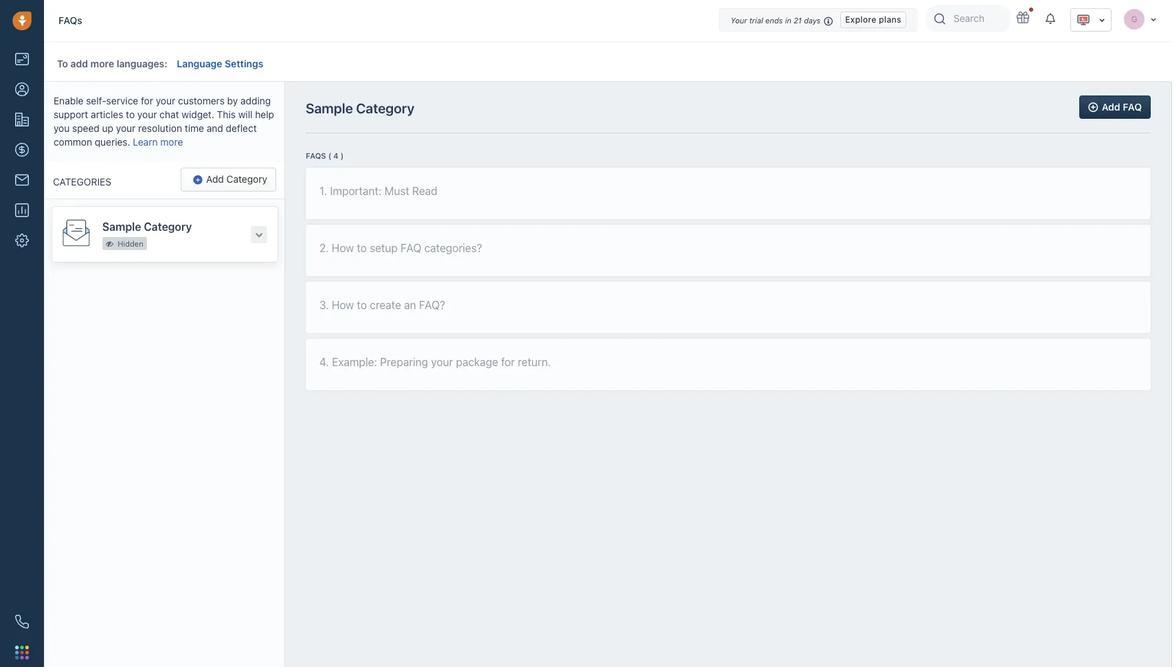 Task type: locate. For each thing, give the bounding box(es) containing it.
0 vertical spatial to
[[126, 109, 135, 120]]

1 vertical spatial add
[[206, 173, 224, 185]]

faq
[[1123, 101, 1143, 113], [401, 242, 422, 255]]

language settings link
[[177, 58, 264, 69]]

settings
[[225, 58, 264, 69]]

add right ic_add_segment icon
[[1103, 101, 1121, 113]]

to left the "setup"
[[357, 242, 367, 255]]

1 vertical spatial how
[[332, 299, 354, 312]]

0 vertical spatial sample
[[306, 100, 353, 116]]

0 vertical spatial faq
[[1123, 101, 1143, 113]]

0 horizontal spatial ic_arrow_down image
[[254, 228, 264, 242]]

faqs
[[58, 14, 82, 26], [306, 151, 326, 160]]

add
[[1103, 101, 1121, 113], [206, 173, 224, 185]]

(
[[328, 151, 332, 160]]

add faq button
[[1080, 96, 1151, 119]]

1 vertical spatial category
[[227, 173, 267, 185]]

category inside button
[[227, 173, 267, 185]]

0 horizontal spatial category
[[144, 221, 192, 233]]

0 vertical spatial add
[[1103, 101, 1121, 113]]

add category
[[206, 173, 267, 185]]

1 horizontal spatial faq
[[1123, 101, 1143, 113]]

queries.
[[95, 136, 130, 148]]

ic_arrow_down image right ic_arrow_down image
[[1151, 15, 1158, 23]]

0 horizontal spatial more
[[90, 58, 114, 69]]

add faq link
[[1080, 96, 1151, 126]]

how
[[332, 242, 354, 255], [332, 299, 354, 312]]

faqs left '('
[[306, 151, 326, 160]]

to down service
[[126, 109, 135, 120]]

category
[[356, 100, 415, 116], [227, 173, 267, 185], [144, 221, 192, 233]]

0 horizontal spatial add
[[206, 173, 224, 185]]

0 vertical spatial how
[[332, 242, 354, 255]]

add category link
[[181, 168, 276, 192]]

create
[[370, 299, 401, 312]]

how for 3.
[[332, 299, 354, 312]]

1 vertical spatial to
[[357, 242, 367, 255]]

more right add
[[90, 58, 114, 69]]

self-
[[86, 95, 106, 107]]

explore plans
[[846, 14, 902, 25]]

chat
[[160, 109, 179, 120]]

to
[[126, 109, 135, 120], [357, 242, 367, 255], [357, 299, 367, 312]]

4. example: preparing your package for return.
[[320, 356, 551, 369]]

to add more languages : language settings
[[57, 58, 264, 69]]

add inside button
[[206, 173, 224, 185]]

more
[[90, 58, 114, 69], [160, 136, 183, 148]]

how for 2.
[[332, 242, 354, 255]]

1 vertical spatial more
[[160, 136, 183, 148]]

trial
[[750, 16, 764, 25]]

important:
[[330, 185, 382, 197]]

setup
[[370, 242, 398, 255]]

0 vertical spatial sample category
[[306, 100, 415, 116]]

sample up "hidden"
[[102, 221, 141, 233]]

in
[[785, 16, 792, 25]]

to left create
[[357, 299, 367, 312]]

enable self-service for your customers by adding support articles to your chat widget. this will help you speed up your resolution time and deflect common queries.
[[54, 95, 274, 148]]

1 vertical spatial for
[[501, 356, 515, 369]]

add right ic_add image
[[206, 173, 224, 185]]

bell regular image
[[1046, 12, 1057, 25]]

how right "2."
[[332, 242, 354, 255]]

plans
[[879, 14, 902, 25]]

0 vertical spatial ic_arrow_down image
[[1151, 15, 1158, 23]]

ic_arrow_down image down add category
[[254, 228, 264, 242]]

help
[[255, 109, 274, 120]]

sample category up ')'
[[306, 100, 415, 116]]

1 horizontal spatial sample category
[[306, 100, 415, 116]]

to inside enable self-service for your customers by adding support articles to your chat widget. this will help you speed up your resolution time and deflect common queries.
[[126, 109, 135, 120]]

read
[[412, 185, 438, 197]]

how right 3.
[[332, 299, 354, 312]]

1 vertical spatial faq
[[401, 242, 422, 255]]

learn more
[[133, 136, 183, 148]]

0 vertical spatial for
[[141, 95, 153, 107]]

0 horizontal spatial sample category
[[102, 221, 192, 233]]

ends
[[766, 16, 783, 25]]

0 horizontal spatial for
[[141, 95, 153, 107]]

and
[[207, 122, 223, 134]]

1 horizontal spatial category
[[227, 173, 267, 185]]

0 vertical spatial faqs
[[58, 14, 82, 26]]

faqs up to
[[58, 14, 82, 26]]

3.
[[320, 299, 329, 312]]

sample category up "hidden"
[[102, 221, 192, 233]]

1. important: must read
[[320, 185, 438, 197]]

time
[[185, 122, 204, 134]]

1 how from the top
[[332, 242, 354, 255]]

faqs ( 4 )
[[306, 151, 344, 160]]

for
[[141, 95, 153, 107], [501, 356, 515, 369]]

for right service
[[141, 95, 153, 107]]

preparing
[[380, 356, 428, 369]]

more down resolution
[[160, 136, 183, 148]]

sample
[[306, 100, 353, 116], [102, 221, 141, 233]]

your right up
[[116, 122, 136, 134]]

must
[[385, 185, 410, 197]]

eye slash image
[[106, 240, 113, 248]]

)
[[341, 151, 344, 160]]

faq inside add faq button
[[1123, 101, 1143, 113]]

add for categories
[[206, 173, 224, 185]]

1 horizontal spatial more
[[160, 136, 183, 148]]

adding
[[241, 95, 271, 107]]

ic_arrow_down image
[[1151, 15, 1158, 23], [254, 228, 264, 242]]

1 horizontal spatial faqs
[[306, 151, 326, 160]]

support
[[54, 109, 88, 120]]

1 horizontal spatial add
[[1103, 101, 1121, 113]]

service
[[106, 95, 138, 107]]

0 horizontal spatial sample
[[102, 221, 141, 233]]

for left return.
[[501, 356, 515, 369]]

0 horizontal spatial faq
[[401, 242, 422, 255]]

faq right ic_add_segment icon
[[1123, 101, 1143, 113]]

your left package
[[431, 356, 453, 369]]

enable
[[54, 95, 84, 107]]

ic_arrow_down image
[[1099, 15, 1106, 25]]

2 vertical spatial to
[[357, 299, 367, 312]]

4.
[[320, 356, 329, 369]]

add inside button
[[1103, 101, 1121, 113]]

0 horizontal spatial faqs
[[58, 14, 82, 26]]

2 horizontal spatial category
[[356, 100, 415, 116]]

sample up '('
[[306, 100, 353, 116]]

your
[[156, 95, 175, 107], [137, 109, 157, 120], [116, 122, 136, 134], [431, 356, 453, 369]]

to for 3.
[[357, 299, 367, 312]]

by
[[227, 95, 238, 107]]

faq right the "setup"
[[401, 242, 422, 255]]

1 vertical spatial faqs
[[306, 151, 326, 160]]

language
[[177, 58, 222, 69]]

2 how from the top
[[332, 299, 354, 312]]

sample category
[[306, 100, 415, 116], [102, 221, 192, 233]]

resolution
[[138, 122, 182, 134]]

phone element
[[8, 608, 36, 636]]

1 horizontal spatial ic_arrow_down image
[[1151, 15, 1158, 23]]



Task type: describe. For each thing, give the bounding box(es) containing it.
2.
[[320, 242, 329, 255]]

to
[[57, 58, 68, 69]]

will
[[238, 109, 253, 120]]

this
[[217, 109, 236, 120]]

articles
[[91, 109, 123, 120]]

4
[[334, 151, 339, 160]]

categories?
[[425, 242, 482, 255]]

your trial ends in 21 days
[[731, 16, 821, 25]]

you
[[54, 122, 70, 134]]

add
[[71, 58, 88, 69]]

0 vertical spatial category
[[356, 100, 415, 116]]

up
[[102, 122, 113, 134]]

widget.
[[182, 109, 214, 120]]

your up chat
[[156, 95, 175, 107]]

hidden
[[118, 239, 143, 248]]

deflect
[[226, 122, 257, 134]]

0 vertical spatial more
[[90, 58, 114, 69]]

1 horizontal spatial sample
[[306, 100, 353, 116]]

for inside enable self-service for your customers by adding support articles to your chat widget. this will help you speed up your resolution time and deflect common queries.
[[141, 95, 153, 107]]

21
[[794, 16, 802, 25]]

3. how to create an faq?
[[320, 299, 445, 312]]

package
[[456, 356, 498, 369]]

faq?
[[419, 299, 445, 312]]

:
[[164, 58, 168, 69]]

languages
[[117, 58, 164, 69]]

freshworks switcher image
[[15, 646, 29, 660]]

add for sample category
[[1103, 101, 1121, 113]]

phone image
[[15, 615, 29, 629]]

an
[[404, 299, 416, 312]]

common
[[54, 136, 92, 148]]

learn more link
[[133, 136, 183, 148]]

to for 2.
[[357, 242, 367, 255]]

ic_info_icon image
[[824, 15, 834, 27]]

faqs for faqs
[[58, 14, 82, 26]]

1.
[[320, 185, 327, 197]]

1 vertical spatial sample category
[[102, 221, 192, 233]]

your
[[731, 16, 748, 25]]

1 vertical spatial ic_arrow_down image
[[254, 228, 264, 242]]

days
[[804, 16, 821, 25]]

categories
[[53, 176, 111, 188]]

add faq
[[1103, 101, 1143, 113]]

2. how to setup faq categories?
[[320, 242, 482, 255]]

ic_add_segment image
[[1087, 100, 1100, 114]]

your up resolution
[[137, 109, 157, 120]]

add category button
[[181, 168, 276, 192]]

return.
[[518, 356, 551, 369]]

missing translation "unavailable" for locale "en-us" image
[[1077, 13, 1091, 27]]

faqs for faqs ( 4 )
[[306, 151, 326, 160]]

example:
[[332, 356, 377, 369]]

customers
[[178, 95, 225, 107]]

ic_add image
[[193, 174, 203, 186]]

explore
[[846, 14, 877, 25]]

1 vertical spatial sample
[[102, 221, 141, 233]]

learn
[[133, 136, 158, 148]]

1 horizontal spatial for
[[501, 356, 515, 369]]

2 vertical spatial category
[[144, 221, 192, 233]]

speed
[[72, 122, 100, 134]]

explore plans button
[[841, 12, 907, 28]]



Task type: vqa. For each thing, say whether or not it's contained in the screenshot.
leftmost ic_arrow_down image
yes



